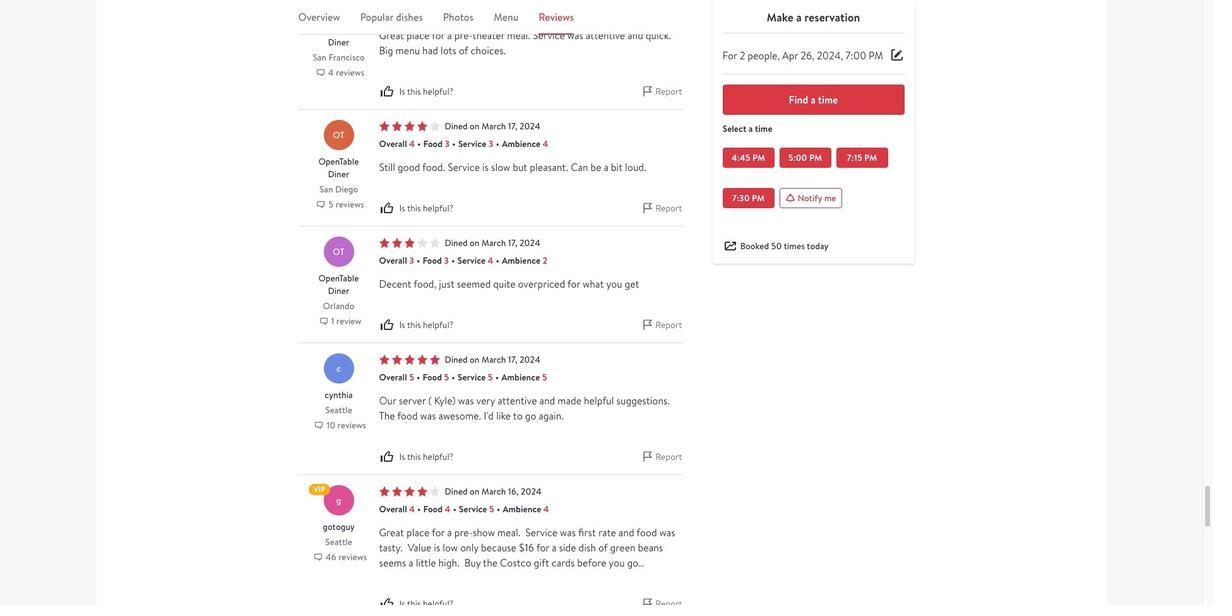 Task type: locate. For each thing, give the bounding box(es) containing it.
3 avatar photo for opentable diner image from the top
[[324, 237, 354, 267]]

2 vertical spatial avatar photo for opentable diner image
[[324, 237, 354, 267]]

2 4 stars image from the top
[[379, 487, 440, 497]]

1 avatar photo for opentable diner image from the top
[[324, 0, 354, 18]]

0 vertical spatial 4 stars image
[[379, 121, 440, 131]]

3 stars image
[[379, 238, 440, 248]]

1 vertical spatial avatar photo for opentable diner image
[[324, 120, 354, 150]]

1 4 stars image from the top
[[379, 121, 440, 131]]

4 stars image
[[379, 121, 440, 131], [379, 487, 440, 497]]

1 vertical spatial 4 stars image
[[379, 487, 440, 497]]

avatar photo for opentable diner image
[[324, 0, 354, 18], [324, 120, 354, 150], [324, 237, 354, 267]]

tab list
[[298, 9, 683, 35]]

avatar photo for cynthia image
[[324, 354, 354, 384]]

0 vertical spatial avatar photo for opentable diner image
[[324, 0, 354, 18]]

5 stars image
[[379, 355, 440, 365]]



Task type: vqa. For each thing, say whether or not it's contained in the screenshot.
Avatar photo for cynthia
yes



Task type: describe. For each thing, give the bounding box(es) containing it.
avatar photo for gotoguy image
[[324, 486, 354, 516]]

4 stars image for second avatar photo for opentable diner from the top of the page
[[379, 121, 440, 131]]

2 avatar photo for opentable diner image from the top
[[324, 120, 354, 150]]

4 stars image for 'avatar photo for gotoguy'
[[379, 487, 440, 497]]



